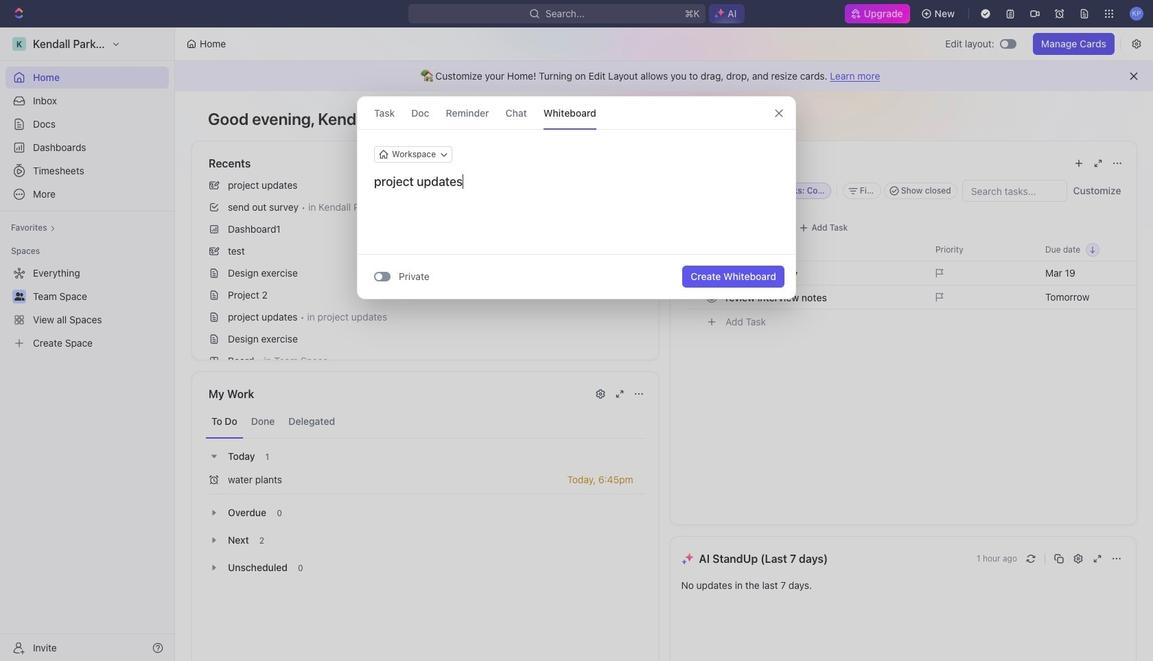 Task type: vqa. For each thing, say whether or not it's contained in the screenshot.
users
no



Task type: describe. For each thing, give the bounding box(es) containing it.
sidebar navigation
[[0, 27, 175, 661]]

tree inside sidebar navigation
[[5, 262, 169, 354]]



Task type: locate. For each thing, give the bounding box(es) containing it.
tree
[[5, 262, 169, 354]]

Search tasks... text field
[[963, 181, 1066, 201]]

tab list
[[206, 405, 644, 439]]

Name this Whiteboard... field
[[358, 174, 796, 190]]

dialog
[[357, 96, 796, 299]]

alert
[[175, 61, 1153, 91]]



